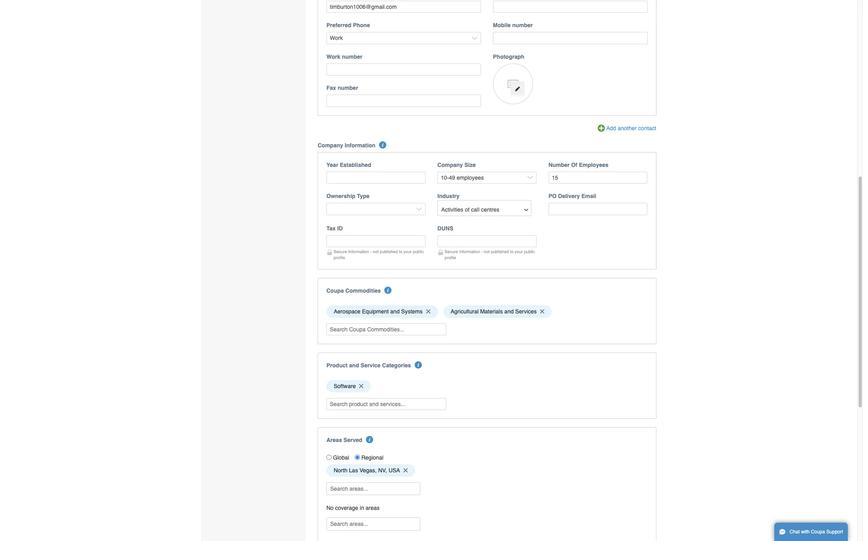 Task type: vqa. For each thing, say whether or not it's contained in the screenshot.
online related to A Service/Time Sheet is approved
no



Task type: locate. For each thing, give the bounding box(es) containing it.
profile down id
[[334, 255, 345, 260]]

number right mobile
[[512, 22, 533, 29]]

public for duns
[[524, 249, 535, 254]]

north las vegas, nv, usa
[[334, 468, 400, 474]]

information
[[345, 142, 375, 149], [348, 249, 369, 254], [459, 249, 480, 254]]

0 horizontal spatial profile
[[334, 255, 345, 260]]

None radio
[[326, 455, 332, 460]]

additional information image
[[385, 287, 392, 294], [415, 362, 422, 369], [366, 436, 373, 444]]

number for work number
[[342, 54, 362, 60]]

1 to from the left
[[399, 249, 402, 254]]

company up year
[[318, 142, 343, 149]]

employees
[[579, 162, 608, 168]]

year established
[[326, 162, 371, 168]]

Role text field
[[493, 1, 648, 13]]

served
[[344, 437, 362, 444]]

information down tax id text box
[[348, 249, 369, 254]]

0 vertical spatial number
[[512, 22, 533, 29]]

ownership
[[326, 193, 355, 200]]

1 vertical spatial number
[[342, 54, 362, 60]]

and left services
[[504, 309, 514, 315]]

2 - from the left
[[481, 249, 483, 254]]

1 horizontal spatial company
[[437, 162, 463, 168]]

2 profile from the left
[[445, 255, 456, 260]]

0 horizontal spatial -
[[370, 249, 372, 254]]

company
[[318, 142, 343, 149], [437, 162, 463, 168]]

aerospace
[[334, 309, 360, 315]]

1 secure from the left
[[334, 249, 347, 254]]

2 selected list box from the top
[[324, 378, 650, 395]]

2 secure information - not published to your public profile from the left
[[445, 249, 535, 260]]

1 horizontal spatial -
[[481, 249, 483, 254]]

duns
[[437, 225, 453, 232]]

- down duns text box
[[481, 249, 483, 254]]

product
[[326, 362, 348, 369]]

0 vertical spatial coupa
[[326, 288, 344, 294]]

coupa right with
[[811, 529, 825, 535]]

north
[[334, 468, 347, 474]]

Search areas... text field
[[327, 483, 420, 495]]

to down duns text box
[[510, 249, 513, 254]]

year
[[326, 162, 338, 168]]

1 horizontal spatial coupa
[[811, 529, 825, 535]]

to down tax id text box
[[399, 249, 402, 254]]

published
[[380, 249, 398, 254], [491, 249, 509, 254]]

selected list box
[[324, 304, 650, 320], [324, 378, 650, 395]]

1 horizontal spatial additional information image
[[385, 287, 392, 294]]

your down tax id text box
[[404, 249, 412, 254]]

secure
[[334, 249, 347, 254], [445, 249, 458, 254]]

not down tax id text box
[[373, 249, 379, 254]]

not
[[373, 249, 379, 254], [484, 249, 490, 254]]

information down duns text box
[[459, 249, 480, 254]]

additional information image right categories
[[415, 362, 422, 369]]

1 horizontal spatial to
[[510, 249, 513, 254]]

1 public from the left
[[413, 249, 424, 254]]

1 horizontal spatial profile
[[445, 255, 456, 260]]

coverage
[[335, 505, 358, 512]]

company left size
[[437, 162, 463, 168]]

software option
[[326, 380, 371, 393]]

1 vertical spatial coupa
[[811, 529, 825, 535]]

-
[[370, 249, 372, 254], [481, 249, 483, 254]]

chat with coupa support button
[[774, 523, 848, 541]]

0 vertical spatial selected list box
[[324, 304, 650, 320]]

profile down "duns"
[[445, 255, 456, 260]]

information for duns
[[459, 249, 480, 254]]

1 horizontal spatial secure
[[445, 249, 458, 254]]

2 horizontal spatial and
[[504, 309, 514, 315]]

0 horizontal spatial published
[[380, 249, 398, 254]]

1 secure information - not published to your public profile from the left
[[334, 249, 424, 260]]

secure information - not published to your public profile down duns text box
[[445, 249, 535, 260]]

additional information image
[[379, 141, 386, 149]]

None radio
[[355, 455, 360, 460]]

your down duns text box
[[515, 249, 523, 254]]

po delivery email
[[548, 193, 596, 200]]

0 horizontal spatial secure information - not published to your public profile
[[334, 249, 424, 260]]

published down duns text box
[[491, 249, 509, 254]]

1 published from the left
[[380, 249, 398, 254]]

secure information - not published to your public profile down tax id text box
[[334, 249, 424, 260]]

of
[[571, 162, 577, 168]]

secure information - not published to your public profile
[[334, 249, 424, 260], [445, 249, 535, 260]]

0 horizontal spatial public
[[413, 249, 424, 254]]

1 horizontal spatial public
[[524, 249, 535, 254]]

phone
[[353, 22, 370, 29]]

0 horizontal spatial additional information image
[[366, 436, 373, 444]]

additional information image up aerospace equipment and systems option
[[385, 287, 392, 294]]

1 not from the left
[[373, 249, 379, 254]]

1 profile from the left
[[334, 255, 345, 260]]

work number
[[326, 54, 362, 60]]

profile
[[334, 255, 345, 260], [445, 255, 456, 260]]

- down tax id text box
[[370, 249, 372, 254]]

1 selected list box from the top
[[324, 304, 650, 320]]

- for duns
[[481, 249, 483, 254]]

agricultural materials and services
[[451, 309, 537, 315]]

Work number text field
[[326, 64, 481, 76]]

vegas,
[[360, 468, 377, 474]]

selected areas list box
[[324, 463, 650, 479]]

not down duns text box
[[484, 249, 490, 254]]

company for company information
[[318, 142, 343, 149]]

0 horizontal spatial company
[[318, 142, 343, 149]]

secure down id
[[334, 249, 347, 254]]

additional information image right "served"
[[366, 436, 373, 444]]

2 not from the left
[[484, 249, 490, 254]]

aerospace equipment and systems
[[334, 309, 423, 315]]

your
[[404, 249, 412, 254], [515, 249, 523, 254]]

0 horizontal spatial to
[[399, 249, 402, 254]]

0 horizontal spatial secure
[[334, 249, 347, 254]]

established
[[340, 162, 371, 168]]

not for duns
[[484, 249, 490, 254]]

secure down "duns"
[[445, 249, 458, 254]]

mobile number
[[493, 22, 533, 29]]

selected list box containing aerospace equipment and systems
[[324, 304, 650, 320]]

number
[[512, 22, 533, 29], [342, 54, 362, 60], [338, 85, 358, 91]]

public for tax id
[[413, 249, 424, 254]]

2 to from the left
[[510, 249, 513, 254]]

coupa
[[326, 288, 344, 294], [811, 529, 825, 535]]

published down tax id text box
[[380, 249, 398, 254]]

chat
[[790, 529, 800, 535]]

and left service
[[349, 362, 359, 369]]

1 your from the left
[[404, 249, 412, 254]]

with
[[801, 529, 810, 535]]

and for materials
[[504, 309, 514, 315]]

0 horizontal spatial not
[[373, 249, 379, 254]]

agricultural
[[451, 309, 479, 315]]

2 vertical spatial additional information image
[[366, 436, 373, 444]]

1 vertical spatial additional information image
[[415, 362, 422, 369]]

1 vertical spatial selected list box
[[324, 378, 650, 395]]

agricultural materials and services option
[[443, 306, 552, 318]]

0 vertical spatial additional information image
[[385, 287, 392, 294]]

Year Established text field
[[326, 172, 425, 184]]

photograph image
[[493, 64, 533, 104]]

number of employees
[[548, 162, 608, 168]]

not for tax id
[[373, 249, 379, 254]]

None text field
[[326, 1, 481, 13]]

to for tax id
[[399, 249, 402, 254]]

categories
[[382, 362, 411, 369]]

number right fax
[[338, 85, 358, 91]]

2 horizontal spatial additional information image
[[415, 362, 422, 369]]

las
[[349, 468, 358, 474]]

and
[[390, 309, 400, 315], [504, 309, 514, 315], [349, 362, 359, 369]]

2 public from the left
[[524, 249, 535, 254]]

1 - from the left
[[370, 249, 372, 254]]

industry
[[437, 193, 460, 200]]

and left the systems
[[390, 309, 400, 315]]

1 horizontal spatial published
[[491, 249, 509, 254]]

to
[[399, 249, 402, 254], [510, 249, 513, 254]]

1 horizontal spatial your
[[515, 249, 523, 254]]

no coverage in areas
[[326, 505, 380, 512]]

selected list box for coupa commodities
[[324, 304, 650, 320]]

selected list box for product and service categories
[[324, 378, 650, 395]]

2 secure from the left
[[445, 249, 458, 254]]

po
[[548, 193, 557, 200]]

profile for tax id
[[334, 255, 345, 260]]

coupa up the "aerospace"
[[326, 288, 344, 294]]

2 published from the left
[[491, 249, 509, 254]]

2 your from the left
[[515, 249, 523, 254]]

secure information - not published to your public profile for duns
[[445, 249, 535, 260]]

coupa inside button
[[811, 529, 825, 535]]

1 horizontal spatial not
[[484, 249, 490, 254]]

1 horizontal spatial secure information - not published to your public profile
[[445, 249, 535, 260]]

0 vertical spatial company
[[318, 142, 343, 149]]

number right work
[[342, 54, 362, 60]]

selected list box containing software
[[324, 378, 650, 395]]

photograph
[[493, 54, 524, 60]]

work
[[326, 54, 340, 60]]

another
[[618, 125, 637, 131]]

1 horizontal spatial and
[[390, 309, 400, 315]]

public
[[413, 249, 424, 254], [524, 249, 535, 254]]

Search areas... text field
[[327, 518, 420, 530]]

1 vertical spatial company
[[437, 162, 463, 168]]

preferred phone
[[326, 22, 370, 29]]

services
[[515, 309, 537, 315]]

company size
[[437, 162, 476, 168]]

2 vertical spatial number
[[338, 85, 358, 91]]

0 horizontal spatial your
[[404, 249, 412, 254]]



Task type: describe. For each thing, give the bounding box(es) containing it.
your for tax id
[[404, 249, 412, 254]]

tax
[[326, 225, 336, 232]]

Industry text field
[[438, 204, 531, 216]]

software
[[334, 383, 356, 390]]

product and service categories
[[326, 362, 411, 369]]

materials
[[480, 309, 503, 315]]

0 horizontal spatial and
[[349, 362, 359, 369]]

type
[[357, 193, 370, 200]]

north las vegas, nv, usa option
[[326, 465, 415, 477]]

your for duns
[[515, 249, 523, 254]]

commodities
[[345, 288, 381, 294]]

Fax number text field
[[326, 95, 481, 107]]

Number Of Employees text field
[[548, 172, 648, 184]]

Tax ID text field
[[326, 235, 425, 247]]

Search Coupa Commodities... field
[[326, 323, 446, 336]]

information up established in the left of the page
[[345, 142, 375, 149]]

change image image
[[515, 86, 520, 92]]

coupa commodities
[[326, 288, 381, 294]]

tax id
[[326, 225, 343, 232]]

regional
[[361, 455, 383, 461]]

Mobile number text field
[[493, 32, 648, 44]]

usa
[[389, 468, 400, 474]]

no
[[326, 505, 334, 512]]

ownership type
[[326, 193, 370, 200]]

id
[[337, 225, 343, 232]]

secure information - not published to your public profile for tax id
[[334, 249, 424, 260]]

equipment
[[362, 309, 389, 315]]

published for duns
[[491, 249, 509, 254]]

published for tax id
[[380, 249, 398, 254]]

PO Delivery Email text field
[[548, 203, 648, 215]]

secure for duns
[[445, 249, 458, 254]]

number for fax number
[[338, 85, 358, 91]]

nv,
[[378, 468, 387, 474]]

information for tax id
[[348, 249, 369, 254]]

delivery
[[558, 193, 580, 200]]

number
[[548, 162, 570, 168]]

number for mobile number
[[512, 22, 533, 29]]

additional information image for areas served
[[366, 436, 373, 444]]

additional information image for product and service categories
[[415, 362, 422, 369]]

mobile
[[493, 22, 511, 29]]

in
[[360, 505, 364, 512]]

secure for tax id
[[334, 249, 347, 254]]

company information
[[318, 142, 375, 149]]

preferred
[[326, 22, 351, 29]]

areas
[[366, 505, 380, 512]]

contact
[[638, 125, 656, 131]]

support
[[826, 529, 843, 535]]

additional information image for coupa commodities
[[385, 287, 392, 294]]

profile for duns
[[445, 255, 456, 260]]

email
[[581, 193, 596, 200]]

and for equipment
[[390, 309, 400, 315]]

global
[[333, 455, 349, 461]]

fax number
[[326, 85, 358, 91]]

to for duns
[[510, 249, 513, 254]]

add another contact button
[[598, 124, 656, 133]]

areas
[[326, 437, 342, 444]]

- for tax id
[[370, 249, 372, 254]]

areas served
[[326, 437, 362, 444]]

fax
[[326, 85, 336, 91]]

Search product and services... field
[[326, 398, 446, 411]]

company for company size
[[437, 162, 463, 168]]

DUNS text field
[[437, 235, 536, 247]]

chat with coupa support
[[790, 529, 843, 535]]

add
[[606, 125, 616, 131]]

size
[[465, 162, 476, 168]]

0 horizontal spatial coupa
[[326, 288, 344, 294]]

aerospace equipment and systems option
[[326, 306, 438, 318]]

add another contact
[[606, 125, 656, 131]]

service
[[361, 362, 381, 369]]

systems
[[401, 309, 423, 315]]



